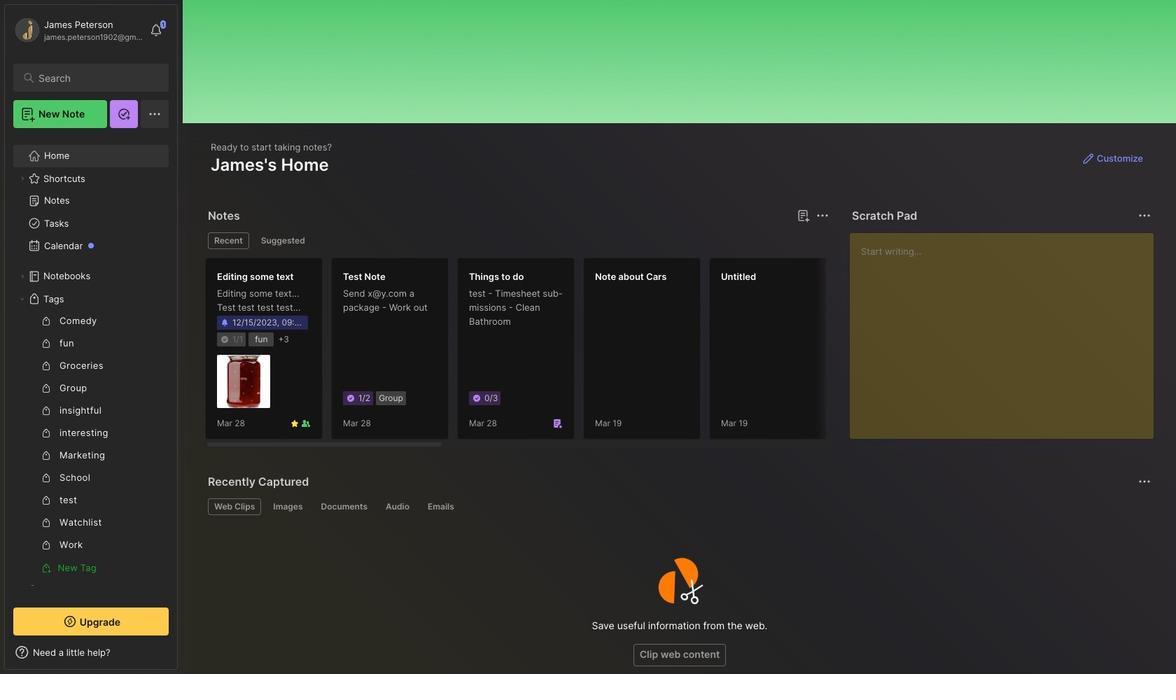 Task type: locate. For each thing, give the bounding box(es) containing it.
None search field
[[39, 69, 156, 86]]

0 vertical spatial more actions image
[[1137, 207, 1154, 224]]

row group
[[205, 258, 1177, 448]]

thumbnail image
[[217, 355, 270, 409]]

tab
[[208, 233, 249, 249], [255, 233, 312, 249], [208, 499, 262, 516], [267, 499, 309, 516], [315, 499, 374, 516], [380, 499, 416, 516], [422, 499, 461, 516]]

0 vertical spatial tab list
[[208, 233, 827, 249]]

1 vertical spatial tab list
[[208, 499, 1149, 516]]

Account field
[[13, 16, 143, 44]]

expand notebooks image
[[18, 272, 27, 281]]

1 vertical spatial more actions field
[[1135, 472, 1155, 492]]

none search field inside main element
[[39, 69, 156, 86]]

tab list
[[208, 233, 827, 249], [208, 499, 1149, 516]]

tree
[[5, 137, 177, 633]]

main element
[[0, 0, 182, 675]]

More actions field
[[1135, 206, 1155, 226], [1135, 472, 1155, 492]]

group inside tree
[[13, 310, 160, 579]]

2 more actions image from the top
[[1137, 474, 1154, 490]]

Search text field
[[39, 71, 156, 85]]

1 vertical spatial more actions image
[[1137, 474, 1154, 490]]

0 vertical spatial more actions field
[[1135, 206, 1155, 226]]

group
[[13, 310, 160, 579]]

more actions image
[[1137, 207, 1154, 224], [1137, 474, 1154, 490]]



Task type: describe. For each thing, give the bounding box(es) containing it.
1 tab list from the top
[[208, 233, 827, 249]]

tree inside main element
[[5, 137, 177, 633]]

2 tab list from the top
[[208, 499, 1149, 516]]

WHAT'S NEW field
[[5, 642, 177, 664]]

click to collapse image
[[177, 649, 187, 665]]

1 more actions image from the top
[[1137, 207, 1154, 224]]

2 more actions field from the top
[[1135, 472, 1155, 492]]

expand tags image
[[18, 295, 27, 303]]

1 more actions field from the top
[[1135, 206, 1155, 226]]

Start writing… text field
[[862, 233, 1154, 428]]



Task type: vqa. For each thing, say whether or not it's contained in the screenshot.
GROUP
yes



